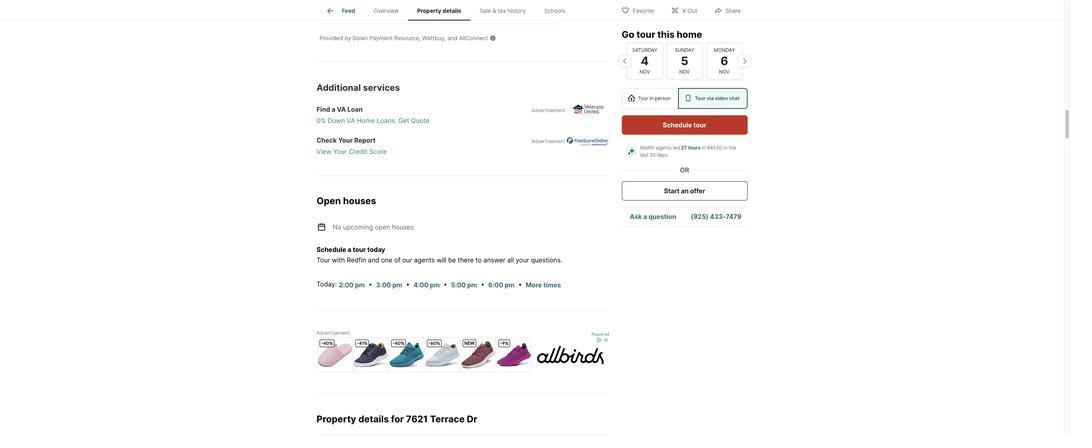 Task type: vqa. For each thing, say whether or not it's contained in the screenshot.
5:00 pm button
yes



Task type: locate. For each thing, give the bounding box(es) containing it.
4 pm from the left
[[467, 281, 477, 289]]

out
[[688, 7, 697, 14]]

7621
[[406, 414, 428, 425]]

tour left today
[[353, 246, 366, 254]]

0 horizontal spatial this
[[466, 10, 476, 17]]

next image
[[738, 55, 751, 67]]

your
[[338, 136, 353, 144], [333, 148, 347, 156]]

a down upcoming on the bottom left of page
[[348, 246, 351, 254]]

today:
[[317, 280, 337, 288]]

list box
[[622, 88, 748, 109]]

sale
[[480, 7, 491, 14]]

0 horizontal spatial view
[[317, 148, 331, 156]]

3 • from the left
[[444, 280, 447, 288]]

and
[[395, 10, 405, 17], [448, 35, 457, 42], [368, 256, 379, 264]]

for right available
[[458, 10, 465, 17]]

share button
[[707, 2, 748, 18]]

0 vertical spatial tour
[[637, 29, 655, 40]]

redfin up last
[[640, 145, 655, 151]]

0 horizontal spatial home
[[478, 10, 493, 17]]

this left sale
[[466, 10, 476, 17]]

0 vertical spatial and
[[395, 10, 405, 17]]

schedule up the led
[[663, 121, 692, 129]]

2 horizontal spatial tour
[[693, 121, 706, 129]]

for left 7621
[[391, 414, 404, 425]]

property for property details
[[417, 7, 441, 14]]

schedule up the with
[[317, 246, 346, 254]]

a right ask
[[643, 213, 647, 221]]

a inside find a va loan 0% down va home loans: get quote
[[332, 105, 335, 113]]

details inside tab
[[443, 7, 461, 14]]

3 pm from the left
[[430, 281, 440, 289]]

report inside button
[[592, 332, 604, 336]]

• left "4:00"
[[406, 280, 410, 288]]

schedule inside schedule tour button
[[663, 121, 692, 129]]

0 vertical spatial a
[[332, 105, 335, 113]]

(925)
[[691, 213, 709, 221]]

0 vertical spatial your
[[338, 136, 353, 144]]

tour left the with
[[317, 256, 330, 264]]

internet view internet plans and providers available for this home
[[342, 2, 493, 17]]

1 horizontal spatial for
[[458, 10, 465, 17]]

tour for tour via video chat
[[695, 95, 706, 101]]

additional services
[[317, 83, 400, 93]]

tab list
[[317, 0, 581, 21]]

advertisement for check your report view your credit score
[[532, 138, 565, 144]]

down right 0%
[[328, 117, 345, 125]]

and right plans
[[395, 10, 405, 17]]

1 vertical spatial redfin
[[347, 256, 366, 264]]

your down check
[[333, 148, 347, 156]]

report ad
[[592, 332, 609, 336]]

your up credit
[[338, 136, 353, 144]]

in left the
[[723, 145, 727, 151]]

5:00 pm button
[[451, 280, 478, 290]]

pm
[[355, 281, 365, 289], [392, 281, 402, 289], [430, 281, 440, 289], [467, 281, 477, 289], [505, 281, 515, 289]]

0 vertical spatial details
[[443, 7, 461, 14]]

a right find
[[332, 105, 335, 113]]

wattbuy,
[[422, 35, 446, 42]]

and down today
[[368, 256, 379, 264]]

0 horizontal spatial tour
[[353, 246, 366, 254]]

0 vertical spatial for
[[458, 10, 465, 17]]

0 vertical spatial houses
[[343, 195, 376, 207]]

in inside option
[[650, 95, 654, 101]]

monday 6 nov
[[714, 47, 735, 75]]

0 horizontal spatial report
[[354, 136, 376, 144]]

a inside schedule a tour today tour with redfin and one of our agents will be there to answer all your questions.
[[348, 246, 351, 254]]

and right wattbuy,
[[448, 35, 457, 42]]

3 nov from the left
[[719, 69, 730, 75]]

for
[[458, 10, 465, 17], [391, 414, 404, 425]]

2 horizontal spatial in
[[723, 145, 727, 151]]

1 vertical spatial internet
[[357, 10, 377, 17]]

1 vertical spatial property
[[317, 414, 356, 425]]

4:00 pm button
[[413, 280, 440, 290]]

the
[[729, 145, 736, 151]]

1 horizontal spatial va
[[347, 117, 355, 125]]

pm right 6:00
[[505, 281, 515, 289]]

property details for 7621 terrace dr
[[317, 414, 477, 425]]

0 horizontal spatial down
[[328, 117, 345, 125]]

27
[[681, 145, 687, 151]]

1 horizontal spatial schedule
[[663, 121, 692, 129]]

x-out button
[[664, 2, 704, 18]]

va down loan
[[347, 117, 355, 125]]

94530
[[707, 145, 722, 151]]

1 vertical spatial your
[[333, 148, 347, 156]]

schedule inside schedule a tour today tour with redfin and one of our agents will be there to answer all your questions.
[[317, 246, 346, 254]]

1 horizontal spatial details
[[443, 7, 461, 14]]

tour left via
[[695, 95, 706, 101]]

nov for 5
[[679, 69, 690, 75]]

a
[[332, 105, 335, 113], [643, 213, 647, 221], [348, 246, 351, 254]]

0 horizontal spatial in
[[650, 95, 654, 101]]

internet left overview
[[342, 2, 367, 10]]

• left 6:00
[[481, 280, 485, 288]]

view down check
[[317, 148, 331, 156]]

1 horizontal spatial redfin
[[640, 145, 655, 151]]

0 vertical spatial schedule
[[663, 121, 692, 129]]

2:00
[[339, 281, 354, 289]]

check your report view your credit score
[[317, 136, 387, 156]]

home left tax
[[478, 10, 493, 17]]

0 vertical spatial va
[[337, 105, 346, 113]]

2 horizontal spatial nov
[[719, 69, 730, 75]]

2 horizontal spatial a
[[643, 213, 647, 221]]

redfin right the with
[[347, 256, 366, 264]]

6
[[721, 54, 728, 68]]

agents left will
[[414, 256, 435, 264]]

tour inside schedule tour button
[[693, 121, 706, 129]]

0 vertical spatial home
[[478, 10, 493, 17]]

advertisement
[[532, 107, 565, 113], [532, 138, 565, 144], [317, 330, 350, 336]]

agents inside schedule a tour today tour with redfin and one of our agents will be there to answer all your questions.
[[414, 256, 435, 264]]

down inside find a va loan 0% down va home loans: get quote
[[328, 117, 345, 125]]

report
[[354, 136, 376, 144], [592, 332, 604, 336]]

internet right feed
[[357, 10, 377, 17]]

1 vertical spatial a
[[643, 213, 647, 221]]

question
[[649, 213, 676, 221]]

1 horizontal spatial and
[[395, 10, 405, 17]]

0 vertical spatial this
[[466, 10, 476, 17]]

report ad button
[[592, 332, 609, 338]]

• left more
[[518, 280, 522, 288]]

1 horizontal spatial home
[[677, 29, 702, 40]]

30
[[650, 152, 656, 158]]

1 horizontal spatial property
[[417, 7, 441, 14]]

tour inside schedule a tour today tour with redfin and one of our agents will be there to answer all your questions.
[[353, 246, 366, 254]]

2 vertical spatial tour
[[353, 246, 366, 254]]

0 vertical spatial report
[[354, 136, 376, 144]]

report inside check your report view your credit score
[[354, 136, 376, 144]]

property
[[417, 7, 441, 14], [317, 414, 356, 425]]

433-
[[710, 213, 726, 221]]

providers
[[406, 10, 431, 17]]

check
[[317, 136, 337, 144]]

0 horizontal spatial a
[[332, 105, 335, 113]]

0 horizontal spatial schedule
[[317, 246, 346, 254]]

nov down 4
[[640, 69, 650, 75]]

tour for go
[[637, 29, 655, 40]]

nov inside sunday 5 nov
[[679, 69, 690, 75]]

4
[[641, 54, 649, 68]]

1 vertical spatial advertisement
[[532, 138, 565, 144]]

monday
[[714, 47, 735, 53]]

view
[[342, 10, 355, 17], [317, 148, 331, 156]]

1 horizontal spatial houses
[[392, 223, 414, 231]]

tour
[[638, 95, 648, 101], [695, 95, 706, 101], [317, 256, 330, 264]]

0 horizontal spatial tour
[[317, 256, 330, 264]]

details
[[443, 7, 461, 14], [358, 414, 389, 425]]

in right tours
[[702, 145, 706, 151]]

1 horizontal spatial tour
[[637, 29, 655, 40]]

no upcoming open houses
[[333, 223, 414, 231]]

get
[[398, 117, 409, 125]]

0 horizontal spatial and
[[368, 256, 379, 264]]

5
[[681, 54, 688, 68]]

2 vertical spatial and
[[368, 256, 379, 264]]

1 horizontal spatial a
[[348, 246, 351, 254]]

0% down va home loans: get quote link
[[317, 116, 614, 126]]

0 vertical spatial property
[[417, 7, 441, 14]]

payment
[[369, 35, 393, 42]]

nov down '5' on the top of the page
[[679, 69, 690, 75]]

1 vertical spatial tour
[[693, 121, 706, 129]]

and inside 'internet view internet plans and providers available for this home'
[[395, 10, 405, 17]]

2 nov from the left
[[679, 69, 690, 75]]

1 vertical spatial this
[[657, 29, 675, 40]]

1 horizontal spatial in
[[702, 145, 706, 151]]

sale & tax history
[[480, 7, 526, 14]]

this down x-out button on the right
[[657, 29, 675, 40]]

1 horizontal spatial agents
[[656, 145, 672, 151]]

tour via video chat option
[[678, 88, 748, 109]]

nov inside the saturday 4 nov
[[640, 69, 650, 75]]

tour for schedule
[[693, 121, 706, 129]]

view up the by
[[342, 10, 355, 17]]

report left ad
[[592, 332, 604, 336]]

4:00
[[414, 281, 428, 289]]

terrace
[[430, 414, 465, 425]]

0 horizontal spatial property
[[317, 414, 356, 425]]

your
[[516, 256, 529, 264]]

will
[[437, 256, 446, 264]]

0 horizontal spatial agents
[[414, 256, 435, 264]]

1 vertical spatial home
[[677, 29, 702, 40]]

1 horizontal spatial nov
[[679, 69, 690, 75]]

a for question
[[643, 213, 647, 221]]

pm right 2:00
[[355, 281, 365, 289]]

for inside 'internet view internet plans and providers available for this home'
[[458, 10, 465, 17]]

down right the by
[[353, 35, 368, 42]]

open houses
[[317, 195, 376, 207]]

all
[[507, 256, 514, 264]]

feed link
[[326, 6, 355, 16]]

1 vertical spatial details
[[358, 414, 389, 425]]

0 horizontal spatial for
[[391, 414, 404, 425]]

2 vertical spatial advertisement
[[317, 330, 350, 336]]

0 horizontal spatial nov
[[640, 69, 650, 75]]

view inside check your report view your credit score
[[317, 148, 331, 156]]

history
[[508, 7, 526, 14]]

tour for tour in person
[[638, 95, 648, 101]]

2 horizontal spatial tour
[[695, 95, 706, 101]]

0 vertical spatial view
[[342, 10, 355, 17]]

1 nov from the left
[[640, 69, 650, 75]]

in inside in the last 30 days
[[723, 145, 727, 151]]

with
[[332, 256, 345, 264]]

1 vertical spatial report
[[592, 332, 604, 336]]

our
[[402, 256, 412, 264]]

nov down the 6
[[719, 69, 730, 75]]

nov inside monday 6 nov
[[719, 69, 730, 75]]

1 vertical spatial and
[[448, 35, 457, 42]]

• left the 5:00
[[444, 280, 447, 288]]

sunday 5 nov
[[675, 47, 694, 75]]

plans
[[379, 10, 393, 17]]

0 horizontal spatial va
[[337, 105, 346, 113]]

tour up tours
[[693, 121, 706, 129]]

0 horizontal spatial redfin
[[347, 256, 366, 264]]

0 vertical spatial down
[[353, 35, 368, 42]]

open
[[375, 223, 390, 231]]

1 horizontal spatial report
[[592, 332, 604, 336]]

None button
[[627, 43, 663, 80], [666, 43, 703, 80], [706, 43, 743, 80], [627, 43, 663, 80], [666, 43, 703, 80], [706, 43, 743, 80]]

1 vertical spatial schedule
[[317, 246, 346, 254]]

0 vertical spatial advertisement
[[532, 107, 565, 113]]

more
[[526, 281, 542, 289]]

1 vertical spatial view
[[317, 148, 331, 156]]

home up "sunday"
[[677, 29, 702, 40]]

person
[[655, 95, 671, 101]]

houses right open on the bottom left of page
[[392, 223, 414, 231]]

2 vertical spatial a
[[348, 246, 351, 254]]

tour up saturday
[[637, 29, 655, 40]]

1 vertical spatial down
[[328, 117, 345, 125]]

• left 3:00
[[369, 280, 372, 288]]

va left loan
[[337, 105, 346, 113]]

provided by down payment resource, wattbuy, and allconnect
[[319, 35, 488, 42]]

tour left the person
[[638, 95, 648, 101]]

5 pm from the left
[[505, 281, 515, 289]]

sale & tax history tab
[[470, 1, 535, 21]]

tour
[[637, 29, 655, 40], [693, 121, 706, 129], [353, 246, 366, 254]]

&
[[493, 7, 496, 14]]

houses up upcoming on the bottom left of page
[[343, 195, 376, 207]]

1 horizontal spatial view
[[342, 10, 355, 17]]

agents up days
[[656, 145, 672, 151]]

previous image
[[618, 55, 631, 67]]

va
[[337, 105, 346, 113], [347, 117, 355, 125]]

0 horizontal spatial details
[[358, 414, 389, 425]]

pm right 3:00
[[392, 281, 402, 289]]

tax
[[498, 7, 506, 14]]

0 vertical spatial internet
[[342, 2, 367, 10]]

1 horizontal spatial tour
[[638, 95, 648, 101]]

1 vertical spatial agents
[[414, 256, 435, 264]]

favorite button
[[615, 2, 661, 18]]

pm right the 5:00
[[467, 281, 477, 289]]

overview
[[374, 7, 399, 14]]

ask a question link
[[630, 213, 676, 221]]

pm right "4:00"
[[430, 281, 440, 289]]

3:00
[[376, 281, 391, 289]]

home inside 'internet view internet plans and providers available for this home'
[[478, 10, 493, 17]]

report up credit
[[354, 136, 376, 144]]

one
[[381, 256, 393, 264]]

loan
[[347, 105, 363, 113]]

in left the person
[[650, 95, 654, 101]]

property inside tab
[[417, 7, 441, 14]]

credit
[[349, 148, 367, 156]]



Task type: describe. For each thing, give the bounding box(es) containing it.
schedule for schedule a tour today tour with redfin and one of our agents will be there to answer all your questions.
[[317, 246, 346, 254]]

schedule tour button
[[622, 115, 748, 135]]

times
[[543, 281, 561, 289]]

home
[[357, 117, 375, 125]]

1 pm from the left
[[355, 281, 365, 289]]

1 vertical spatial for
[[391, 414, 404, 425]]

feed
[[342, 7, 355, 14]]

overview tab
[[364, 1, 408, 21]]

nov for 6
[[719, 69, 730, 75]]

nov for 4
[[640, 69, 650, 75]]

last
[[640, 152, 648, 158]]

upcoming
[[343, 223, 373, 231]]

property details tab
[[408, 1, 470, 21]]

offer
[[690, 187, 705, 195]]

of
[[394, 256, 400, 264]]

to
[[476, 256, 482, 264]]

schools
[[544, 7, 565, 14]]

property details
[[417, 7, 461, 14]]

today
[[367, 246, 385, 254]]

schedule for schedule tour
[[663, 121, 692, 129]]

property for property details for 7621 terrace dr
[[317, 414, 356, 425]]

2 pm from the left
[[392, 281, 402, 289]]

available
[[433, 10, 456, 17]]

5:00
[[451, 281, 466, 289]]

5 • from the left
[[518, 280, 522, 288]]

led
[[673, 145, 680, 151]]

tour in person
[[638, 95, 671, 101]]

tours
[[688, 145, 701, 151]]

view inside 'internet view internet plans and providers available for this home'
[[342, 10, 355, 17]]

7479
[[726, 213, 741, 221]]

start an offer button
[[622, 181, 748, 201]]

by
[[345, 35, 351, 42]]

ad
[[605, 332, 609, 336]]

(925) 433-7479 link
[[691, 213, 741, 221]]

be
[[448, 256, 456, 264]]

tab list containing feed
[[317, 0, 581, 21]]

redfin inside schedule a tour today tour with redfin and one of our agents will be there to answer all your questions.
[[347, 256, 366, 264]]

4 • from the left
[[481, 280, 485, 288]]

dr
[[467, 414, 477, 425]]

1 horizontal spatial this
[[657, 29, 675, 40]]

chat
[[729, 95, 740, 101]]

1 horizontal spatial down
[[353, 35, 368, 42]]

details for property details for 7621 terrace dr
[[358, 414, 389, 425]]

find
[[317, 105, 330, 113]]

days
[[657, 152, 668, 158]]

more times link
[[526, 281, 561, 289]]

1 vertical spatial va
[[347, 117, 355, 125]]

a for va
[[332, 105, 335, 113]]

(925) 433-7479
[[691, 213, 741, 221]]

x-out
[[682, 7, 697, 14]]

a for tour
[[348, 246, 351, 254]]

start
[[664, 187, 680, 195]]

go
[[622, 29, 634, 40]]

allconnect
[[459, 35, 488, 42]]

tour in person option
[[622, 88, 678, 109]]

2 horizontal spatial and
[[448, 35, 457, 42]]

view your credit score link
[[317, 147, 614, 156]]

no
[[333, 223, 341, 231]]

answer
[[483, 256, 505, 264]]

0%
[[317, 117, 326, 125]]

0 vertical spatial redfin
[[640, 145, 655, 151]]

redfin agents led 27 tours in 94530
[[640, 145, 722, 151]]

or
[[680, 166, 689, 174]]

find a va loan 0% down va home loans: get quote
[[317, 105, 430, 125]]

via
[[707, 95, 714, 101]]

favorite
[[633, 7, 654, 14]]

resource,
[[394, 35, 421, 42]]

this inside 'internet view internet plans and providers available for this home'
[[466, 10, 476, 17]]

tour via video chat
[[695, 95, 740, 101]]

schools tab
[[535, 1, 575, 21]]

ask a question
[[630, 213, 676, 221]]

details for property details
[[443, 7, 461, 14]]

ad region
[[317, 337, 609, 373]]

quote
[[411, 117, 430, 125]]

0 vertical spatial agents
[[656, 145, 672, 151]]

tour inside schedule a tour today tour with redfin and one of our agents will be there to answer all your questions.
[[317, 256, 330, 264]]

questions.
[[531, 256, 562, 264]]

open
[[317, 195, 341, 207]]

go tour this home
[[622, 29, 702, 40]]

2:00 pm button
[[338, 280, 365, 290]]

and inside schedule a tour today tour with redfin and one of our agents will be there to answer all your questions.
[[368, 256, 379, 264]]

0 horizontal spatial houses
[[343, 195, 376, 207]]

provided
[[319, 35, 343, 42]]

in the last 30 days
[[640, 145, 738, 158]]

today: 2:00 pm • 3:00 pm • 4:00 pm • 5:00 pm • 6:00 pm • more times
[[317, 280, 561, 289]]

additional
[[317, 83, 361, 93]]

2 • from the left
[[406, 280, 410, 288]]

3:00 pm button
[[376, 280, 403, 290]]

advertisement for find a va loan 0% down va home loans: get quote
[[532, 107, 565, 113]]

1 • from the left
[[369, 280, 372, 288]]

6:00
[[488, 281, 503, 289]]

x-
[[682, 7, 688, 14]]

video
[[715, 95, 728, 101]]

ask
[[630, 213, 642, 221]]

schedule tour
[[663, 121, 706, 129]]

share
[[725, 7, 741, 14]]

sunday
[[675, 47, 694, 53]]

1 vertical spatial houses
[[392, 223, 414, 231]]

there
[[458, 256, 474, 264]]

list box containing tour in person
[[622, 88, 748, 109]]



